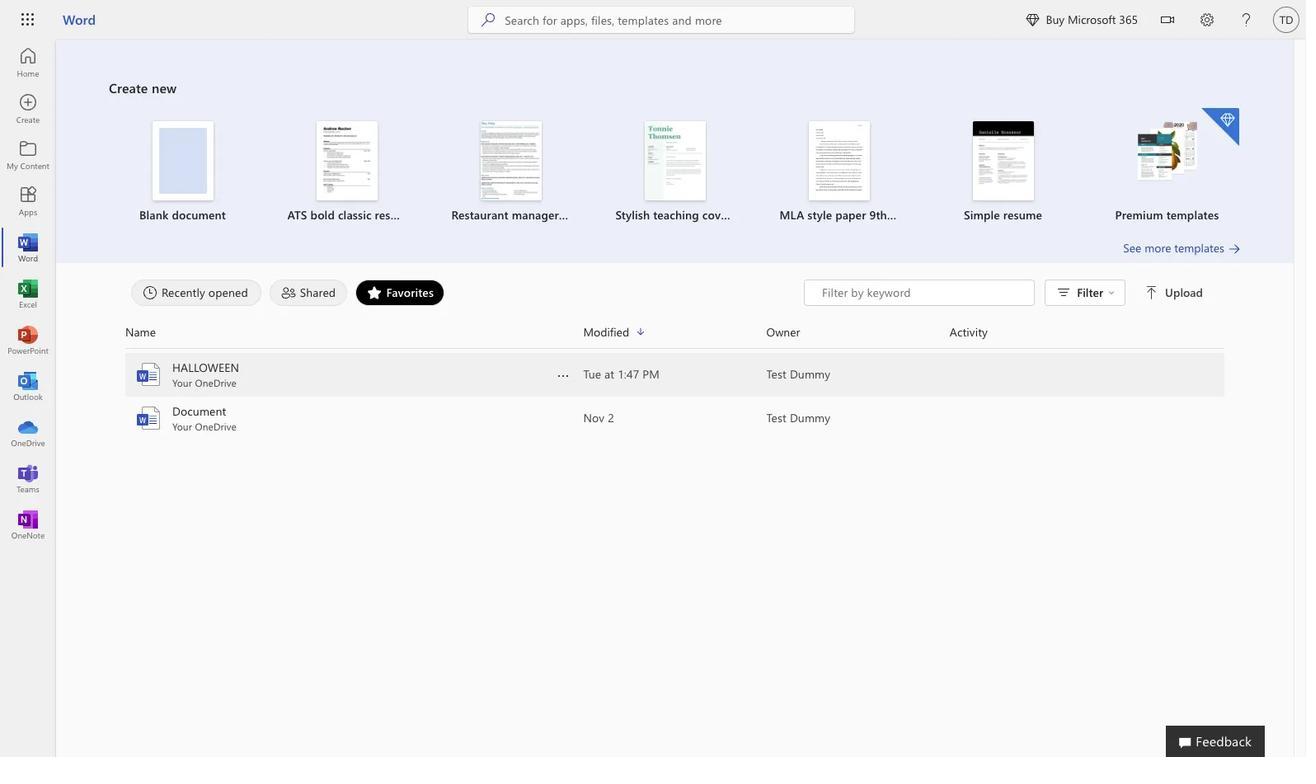Task type: locate. For each thing, give the bounding box(es) containing it.
displaying 2 out of 9 files. status
[[804, 280, 1207, 306]]

at
[[605, 366, 615, 382]]

0 horizontal spatial resume
[[375, 207, 414, 223]]

document
[[172, 403, 226, 419]]

modified button
[[584, 323, 767, 341]]

1 test dummy from the top
[[767, 366, 831, 382]]

2 vertical spatial word image
[[135, 405, 162, 431]]

0 vertical spatial test dummy
[[767, 366, 831, 382]]

2 onedrive from the top
[[195, 420, 237, 433]]


[[1109, 290, 1115, 296]]

word image up excel icon
[[20, 239, 36, 256]]

onedrive
[[195, 376, 237, 389], [195, 420, 237, 433]]

navigation
[[0, 40, 56, 548]]

dummy for nov 2
[[790, 410, 831, 426]]

templates right more
[[1175, 240, 1225, 256]]

2 test dummy from the top
[[767, 410, 831, 426]]

1 vertical spatial test dummy
[[767, 410, 831, 426]]

your inside the halloween your onedrive
[[172, 376, 192, 389]]

filter 
[[1077, 285, 1115, 300]]

1 your from the top
[[172, 376, 192, 389]]

name document cell
[[125, 403, 584, 433]]

create new
[[109, 79, 177, 97]]

see
[[1124, 240, 1142, 256]]

your for halloween
[[172, 376, 192, 389]]

your inside document your onedrive
[[172, 420, 192, 433]]

test dummy
[[767, 366, 831, 382], [767, 410, 831, 426]]

tue
[[584, 366, 601, 382]]

classic
[[338, 207, 372, 223]]

mla style paper 9th edition element
[[767, 121, 928, 224]]

onedrive inside the halloween your onedrive
[[195, 376, 237, 389]]

row containing name
[[125, 323, 1225, 349]]

templates up see more templates button
[[1167, 207, 1219, 223]]

upload
[[1166, 285, 1203, 300]]

1 horizontal spatial resume
[[562, 207, 601, 223]]

activity
[[950, 324, 988, 339]]

resume
[[375, 207, 414, 223], [562, 207, 601, 223], [1004, 207, 1043, 223]]

mla style paper 9th edition
[[780, 207, 928, 223]]

test
[[767, 366, 787, 382], [767, 410, 787, 426]]

1 vertical spatial onedrive
[[195, 420, 237, 433]]

onedrive down halloween
[[195, 376, 237, 389]]


[[1146, 286, 1159, 299]]

apps image
[[20, 193, 36, 210]]

tab list
[[127, 280, 804, 306]]

2 test from the top
[[767, 410, 787, 426]]

0 vertical spatial word image
[[20, 239, 36, 256]]

mla
[[780, 207, 805, 223]]

teams image
[[20, 470, 36, 487]]

resume right the simple
[[1004, 207, 1043, 223]]

none search field inside word banner
[[469, 7, 855, 33]]

resume right manager
[[562, 207, 601, 223]]

halloween
[[172, 360, 239, 375]]

word
[[63, 11, 96, 28]]

word image
[[20, 239, 36, 256], [135, 361, 162, 388], [135, 405, 162, 431]]

stylish teaching cover letter image
[[645, 121, 706, 200]]

1 vertical spatial test
[[767, 410, 787, 426]]

word image for document
[[135, 405, 162, 431]]

simple
[[964, 207, 1000, 223]]

2 horizontal spatial resume
[[1004, 207, 1043, 223]]

tab list containing recently opened
[[127, 280, 804, 306]]

1 vertical spatial your
[[172, 420, 192, 433]]

0 vertical spatial test
[[767, 366, 787, 382]]

word image left document
[[135, 405, 162, 431]]

 button
[[1148, 0, 1188, 43]]

shared tab
[[265, 280, 352, 306]]

0 vertical spatial your
[[172, 376, 192, 389]]

0 vertical spatial onedrive
[[195, 376, 237, 389]]

list containing blank document
[[109, 106, 1241, 240]]

teaching
[[653, 207, 699, 223]]

restaurant manager resume image
[[480, 121, 542, 200]]

row inside create new main content
[[125, 323, 1225, 349]]

premium templates element
[[1095, 108, 1240, 224]]

manager
[[512, 207, 559, 223]]

your down document
[[172, 420, 192, 433]]

feedback button
[[1166, 726, 1265, 757]]

edition
[[891, 207, 928, 223]]

word image inside name document cell
[[135, 405, 162, 431]]

1:47
[[618, 366, 640, 382]]

recently opened tab
[[127, 280, 265, 306]]

1 onedrive from the top
[[195, 376, 237, 389]]

see more templates button
[[1124, 240, 1241, 257]]

ats
[[287, 207, 307, 223]]


[[1026, 13, 1040, 26]]

list
[[109, 106, 1241, 240]]

templates inside button
[[1175, 240, 1225, 256]]

onedrive down document
[[195, 420, 237, 433]]

create image
[[20, 101, 36, 117]]

ats bold classic resume element
[[275, 121, 419, 224]]

1 vertical spatial dummy
[[790, 410, 831, 426]]

1 vertical spatial templates
[[1175, 240, 1225, 256]]

recently opened
[[162, 284, 248, 300]]

word image inside name halloween cell
[[135, 361, 162, 388]]

your
[[172, 376, 192, 389], [172, 420, 192, 433]]

2 resume from the left
[[562, 207, 601, 223]]

row
[[125, 323, 1225, 349]]

1 vertical spatial word image
[[135, 361, 162, 388]]

2 dummy from the top
[[790, 410, 831, 426]]

resume right classic
[[375, 207, 414, 223]]

premium templates image
[[1137, 121, 1198, 182]]

microsoft
[[1068, 12, 1116, 27]]

onedrive inside document your onedrive
[[195, 420, 237, 433]]

cover
[[703, 207, 732, 223]]

word image down name
[[135, 361, 162, 388]]

1 test from the top
[[767, 366, 787, 382]]

onedrive image
[[20, 424, 36, 440]]

create new main content
[[56, 40, 1294, 440]]

onedrive for halloween
[[195, 376, 237, 389]]

premium templates diamond image
[[1202, 108, 1240, 146]]

onedrive for document
[[195, 420, 237, 433]]

dummy
[[790, 366, 831, 382], [790, 410, 831, 426]]

None search field
[[469, 7, 855, 33]]

stylish teaching cover letter
[[616, 207, 763, 223]]

see more templates
[[1124, 240, 1225, 256]]

blank document
[[139, 207, 226, 223]]

2 your from the top
[[172, 420, 192, 433]]

your down halloween
[[172, 376, 192, 389]]

my content image
[[20, 147, 36, 163]]

1 dummy from the top
[[790, 366, 831, 382]]

name button
[[125, 323, 584, 341]]

0 vertical spatial dummy
[[790, 366, 831, 382]]

1 resume from the left
[[375, 207, 414, 223]]

templates
[[1167, 207, 1219, 223], [1175, 240, 1225, 256]]

modified
[[584, 324, 630, 339]]

your for document
[[172, 420, 192, 433]]

test dummy for tue at 1:47 pm
[[767, 366, 831, 382]]

simple resume image
[[973, 121, 1034, 200]]


[[1161, 13, 1175, 26]]



Task type: describe. For each thing, give the bounding box(es) containing it.
feedback
[[1196, 732, 1252, 750]]

9th
[[870, 207, 887, 223]]

letter
[[735, 207, 763, 223]]

nov
[[584, 410, 605, 426]]

document
[[172, 207, 226, 223]]

stylish
[[616, 207, 650, 223]]

Search box. Suggestions appear as you type. search field
[[505, 7, 855, 33]]

restaurant manager resume element
[[439, 121, 601, 224]]

shared element
[[270, 280, 348, 306]]

favorites element
[[356, 280, 445, 306]]

0 vertical spatial templates
[[1167, 207, 1219, 223]]

opened
[[209, 284, 248, 300]]

2
[[608, 410, 614, 426]]

ats bold classic resume
[[287, 207, 414, 223]]

recently opened element
[[131, 280, 261, 306]]

name
[[125, 324, 156, 339]]

recently
[[162, 284, 205, 300]]

ats bold classic resume image
[[316, 121, 377, 200]]

word banner
[[0, 0, 1307, 43]]

owner
[[767, 324, 800, 339]]

buy
[[1046, 12, 1065, 27]]

halloween your onedrive
[[172, 360, 239, 389]]

td
[[1280, 14, 1294, 26]]

list inside create new main content
[[109, 106, 1241, 240]]

activity, column 4 of 4 column header
[[950, 323, 1225, 341]]

bold
[[311, 207, 335, 223]]

outlook image
[[20, 378, 36, 394]]

stylish teaching cover letter element
[[603, 121, 763, 224]]

restaurant manager resume
[[452, 207, 601, 223]]

test dummy for nov 2
[[767, 410, 831, 426]]

premium
[[1116, 207, 1164, 223]]

excel image
[[20, 285, 36, 302]]

blank document element
[[111, 121, 255, 224]]

blank
[[139, 207, 169, 223]]

tue at 1:47 pm
[[584, 366, 660, 382]]

mla style paper 9th edition image
[[809, 121, 870, 200]]

td button
[[1267, 0, 1307, 40]]

onenote image
[[20, 516, 36, 533]]

name halloween cell
[[125, 360, 584, 389]]

shared
[[300, 284, 336, 300]]

test for tue at 1:47 pm
[[767, 366, 787, 382]]

restaurant
[[452, 207, 509, 223]]

powerpoint image
[[20, 332, 36, 348]]

simple resume element
[[931, 121, 1076, 224]]

Filter by keyword text field
[[821, 285, 1026, 301]]

3 resume from the left
[[1004, 207, 1043, 223]]

tab list inside create new main content
[[127, 280, 804, 306]]

style
[[808, 207, 833, 223]]

simple resume
[[964, 207, 1043, 223]]

favorites
[[386, 284, 434, 300]]

 upload
[[1146, 285, 1203, 300]]

word image for halloween
[[135, 361, 162, 388]]

paper
[[836, 207, 866, 223]]

create
[[109, 79, 148, 97]]

document your onedrive
[[172, 403, 237, 433]]

nov 2
[[584, 410, 614, 426]]

 buy microsoft 365
[[1026, 12, 1138, 27]]

home image
[[20, 54, 36, 71]]

owner button
[[767, 323, 950, 341]]

dummy for tue at 1:47 pm
[[790, 366, 831, 382]]

365
[[1120, 12, 1138, 27]]

premium templates
[[1116, 207, 1219, 223]]

favorites tab
[[352, 280, 449, 306]]

filter
[[1077, 285, 1104, 300]]

pm
[[643, 366, 660, 382]]

more
[[1145, 240, 1172, 256]]

test for nov 2
[[767, 410, 787, 426]]

new
[[152, 79, 177, 97]]



Task type: vqa. For each thing, say whether or not it's contained in the screenshot.
search field within PowerPoint banner
no



